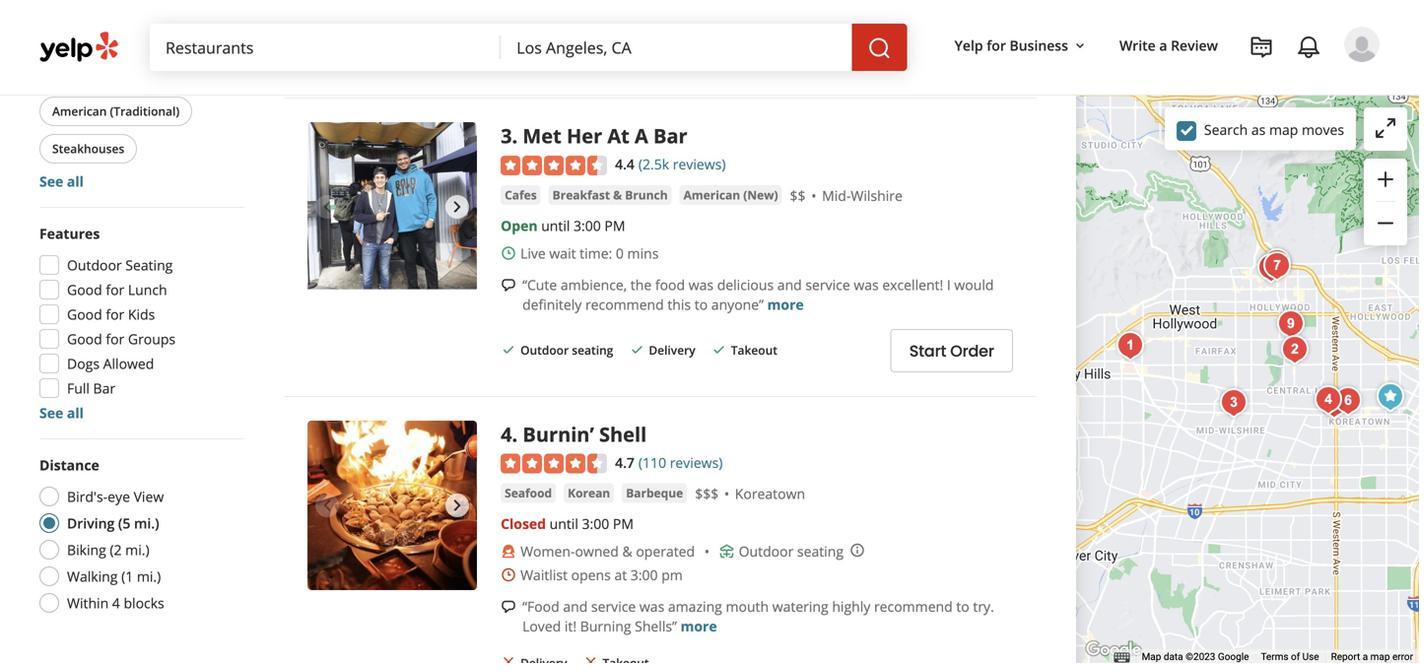 Task type: locate. For each thing, give the bounding box(es) containing it.
1 horizontal spatial a
[[1363, 651, 1368, 663]]

2 see all from the top
[[39, 404, 84, 422]]

keyboard shortcuts image
[[1114, 653, 1130, 663]]

beauty & essex image
[[1258, 246, 1297, 286]]

2 see all button from the top
[[39, 404, 84, 422]]

see all button inside group
[[39, 404, 84, 422]]

1 vertical spatial map
[[1371, 651, 1390, 663]]

seating up the '3 . met her at a bar'
[[572, 53, 613, 69]]

16 speech v2 image left ""cute"
[[501, 278, 517, 293]]

more up near field
[[580, 15, 617, 34]]

would
[[954, 275, 994, 294]]

see inside group
[[39, 172, 63, 191]]

see all button for see all group
[[39, 172, 84, 191]]

review
[[1171, 36, 1218, 55]]

1 vertical spatial more
[[767, 295, 804, 314]]

0 horizontal spatial more link
[[580, 15, 617, 34]]

pm for her
[[605, 216, 625, 235]]

breakfast & brunch
[[553, 187, 668, 203]]

bar right a
[[653, 122, 688, 149]]

zoom in image
[[1374, 168, 1398, 191]]

all inside group
[[67, 404, 84, 422]]

1 vertical spatial service
[[591, 597, 636, 616]]

0 horizontal spatial to
[[695, 295, 708, 314]]

was left excellent!
[[854, 275, 879, 294]]

see all button down steakhouses "button"
[[39, 172, 84, 191]]

1 horizontal spatial more
[[681, 617, 717, 636]]

0 horizontal spatial bar
[[93, 379, 115, 398]]

4.4 link
[[615, 153, 635, 174]]

(new) inside see all group
[[110, 28, 143, 44]]

full bar
[[67, 379, 115, 398]]

1 vertical spatial american (new)
[[684, 187, 778, 203]]

0 horizontal spatial 16 close v2 image
[[501, 655, 517, 663]]

to inside "cute ambience, the food was delicious and service was excellent! i would definitely recommend this to anyone"
[[695, 295, 708, 314]]

all for group containing features
[[67, 404, 84, 422]]

a right report
[[1363, 651, 1368, 663]]

closed until 3:00 pm
[[501, 514, 634, 533]]

american inside "button"
[[52, 103, 107, 119]]

0 vertical spatial see all button
[[39, 172, 84, 191]]

seating
[[125, 256, 173, 274]]

granville image
[[1111, 326, 1150, 366]]

mi.) right '(2'
[[125, 541, 149, 559]]

see all inside group
[[39, 404, 84, 422]]

see all button
[[39, 172, 84, 191], [39, 404, 84, 422]]

(110 reviews) link
[[639, 451, 723, 472]]

for up good for kids at the left of the page
[[106, 280, 124, 299]]

search image
[[868, 37, 892, 60]]

recommend inside the "food and service was amazing mouth watering highly recommend to try. loved it! burning shells"
[[874, 597, 953, 616]]

1 see all from the top
[[39, 172, 84, 191]]

0 vertical spatial a
[[1159, 36, 1167, 55]]

pm up women-owned & operated
[[613, 514, 634, 533]]

good
[[67, 280, 102, 299], [67, 305, 102, 324], [67, 330, 102, 348]]

2 vertical spatial more
[[681, 617, 717, 636]]

loved
[[522, 617, 561, 636]]

until up women-
[[550, 514, 578, 533]]

1 horizontal spatial american (new)
[[684, 187, 778, 203]]

cooking mom image
[[1328, 381, 1368, 421]]

american (new) up restaurants
[[52, 28, 143, 44]]

was
[[689, 275, 714, 294], [854, 275, 879, 294], [640, 597, 665, 616]]

seating down definitely
[[572, 342, 613, 358]]

1 vertical spatial all
[[67, 404, 84, 422]]

& up at
[[622, 542, 632, 561]]

met her at a bar image
[[308, 122, 477, 292]]

2 none field from the left
[[517, 36, 836, 58]]

pm
[[662, 566, 683, 584]]

1 horizontal spatial recommend
[[874, 597, 953, 616]]

waitlist
[[520, 566, 568, 584]]

blocks
[[124, 594, 164, 613]]

1 horizontal spatial bar
[[653, 122, 688, 149]]

1 horizontal spatial group
[[1364, 159, 1407, 245]]

16 checkmark v2 image
[[501, 53, 517, 68]]

0 vertical spatial and
[[777, 275, 802, 294]]

0 horizontal spatial american (new) button
[[39, 22, 156, 51]]

16 speech v2 image
[[501, 278, 517, 293], [501, 599, 517, 615]]

see all down steakhouses "button"
[[39, 172, 84, 191]]

mi.)
[[134, 514, 159, 533], [125, 541, 149, 559], [137, 567, 161, 586]]

1 see from the top
[[39, 172, 63, 191]]

0 horizontal spatial 4
[[112, 594, 120, 613]]

1 vertical spatial 16 speech v2 image
[[501, 599, 517, 615]]

0 vertical spatial 16 speech v2 image
[[501, 278, 517, 293]]

& left brunch
[[613, 187, 622, 203]]

korean
[[568, 485, 610, 501]]

2 vertical spatial seating
[[797, 542, 844, 561]]

1 vertical spatial mi.)
[[125, 541, 149, 559]]

for down good for kids at the left of the page
[[106, 330, 124, 348]]

american
[[52, 28, 107, 44], [52, 103, 107, 119], [684, 187, 740, 203]]

delivery
[[649, 342, 696, 358]]

none field near
[[517, 36, 836, 58]]

more link up near field
[[580, 15, 617, 34]]

outdoor right 16 outdoor seating v2 image
[[739, 542, 794, 561]]

seafood button
[[501, 483, 556, 503]]

0 horizontal spatial map
[[1269, 120, 1298, 139]]

american (new) button up restaurants
[[39, 22, 156, 51]]

projects image
[[1250, 36, 1273, 59]]

good down good for lunch
[[67, 305, 102, 324]]

0 vertical spatial &
[[613, 187, 622, 203]]

2 vertical spatial mi.)
[[137, 567, 161, 586]]

slideshow element for 3
[[308, 122, 477, 292]]

2 vertical spatial outdoor seating
[[739, 542, 844, 561]]

16 checkmark v2 image left 'delivery'
[[629, 342, 645, 358]]

korean button
[[564, 483, 614, 503]]

closed
[[501, 514, 546, 533]]

0 horizontal spatial none field
[[166, 36, 485, 58]]

good for good for kids
[[67, 305, 102, 324]]

0 vertical spatial pm
[[605, 216, 625, 235]]

0 vertical spatial see all
[[39, 172, 84, 191]]

16 chevron down v2 image
[[1072, 38, 1088, 54]]

to left try. on the bottom of page
[[956, 597, 970, 616]]

1 vertical spatial .
[[512, 421, 518, 448]]

3:00 right at
[[631, 566, 658, 584]]

outdoor up good for lunch
[[67, 256, 122, 274]]

zoom out image
[[1374, 211, 1398, 235]]

a right write
[[1159, 36, 1167, 55]]

group containing features
[[34, 224, 244, 423]]

good for groups
[[67, 330, 176, 348]]

1 16 speech v2 image from the top
[[501, 278, 517, 293]]

breakfast
[[553, 187, 610, 203]]

1 vertical spatial recommend
[[874, 597, 953, 616]]

1 vertical spatial until
[[550, 514, 578, 533]]

16 clock v2 image
[[501, 567, 517, 583]]

0 horizontal spatial and
[[563, 597, 588, 616]]

was up shells"
[[640, 597, 665, 616]]

see all down full
[[39, 404, 84, 422]]

1 vertical spatial see
[[39, 404, 63, 422]]

recommend right highly in the bottom right of the page
[[874, 597, 953, 616]]

1 horizontal spatial service
[[806, 275, 850, 294]]

wilshire
[[851, 186, 903, 205]]

mid-wilshire
[[822, 186, 903, 205]]

until for burnin'
[[550, 514, 578, 533]]

16 checkmark v2 image
[[629, 53, 645, 68], [501, 342, 517, 358], [629, 342, 645, 358], [711, 342, 727, 358]]

google image
[[1081, 638, 1146, 663]]

see down steakhouses "button"
[[39, 172, 63, 191]]

start order link
[[891, 329, 1013, 372]]

4.7
[[615, 453, 635, 472]]

reviews) for 3 . met her at a bar
[[673, 155, 726, 174]]

2 vertical spatial good
[[67, 330, 102, 348]]

16 close v2 image
[[501, 655, 517, 663], [583, 655, 599, 663]]

to right the this
[[695, 295, 708, 314]]

lunch
[[128, 280, 167, 299]]

16 checkmark v2 image down 16 clock v2 icon
[[501, 342, 517, 358]]

(2.5k reviews)
[[639, 155, 726, 174]]

1 vertical spatial (new)
[[743, 187, 778, 203]]

american down (2.5k reviews)
[[684, 187, 740, 203]]

next image
[[446, 494, 469, 517]]

outdoor for 16 checkmark v2 image
[[520, 53, 569, 69]]

outdoor for 16 checkmark v2 icon corresponding to outdoor seating
[[520, 342, 569, 358]]

error
[[1393, 651, 1413, 663]]

good up dogs
[[67, 330, 102, 348]]

(new) up restaurants
[[110, 28, 143, 44]]

1 none field from the left
[[166, 36, 485, 58]]

0 horizontal spatial (new)
[[110, 28, 143, 44]]

1 vertical spatial 3:00
[[582, 514, 609, 533]]

0 horizontal spatial recommend
[[585, 295, 664, 314]]

16 checkmark v2 image for outdoor seating
[[501, 342, 517, 358]]

1 horizontal spatial map
[[1371, 651, 1390, 663]]

0 vertical spatial american
[[52, 28, 107, 44]]

mid-
[[822, 186, 851, 205]]

service up the "burning"
[[591, 597, 636, 616]]

16 checkmark v2 image left takeout
[[711, 342, 727, 358]]

2 vertical spatial more link
[[681, 617, 717, 636]]

mi.) right (5
[[134, 514, 159, 533]]

service inside the "food and service was amazing mouth watering highly recommend to try. loved it! burning shells"
[[591, 597, 636, 616]]

(new) for right american (new) button
[[743, 187, 778, 203]]

info icon image
[[850, 543, 865, 558], [850, 543, 865, 558]]

outdoor seating right 16 checkmark v2 image
[[520, 53, 613, 69]]

met her at a bar image
[[1214, 383, 1254, 423]]

0 vertical spatial more link
[[580, 15, 617, 34]]

slideshow element
[[308, 122, 477, 292], [308, 421, 477, 590]]

mi.) for driving (5 mi.)
[[134, 514, 159, 533]]

map region
[[855, 68, 1419, 663]]

write
[[1120, 36, 1156, 55]]

and inside "cute ambience, the food was delicious and service was excellent! i would definitely recommend this to anyone"
[[777, 275, 802, 294]]

american up american (traditional)
[[52, 28, 107, 44]]

1 horizontal spatial (new)
[[743, 187, 778, 203]]

see all for group containing features
[[39, 404, 84, 422]]

1 horizontal spatial more link
[[681, 617, 717, 636]]

2 16 speech v2 image from the top
[[501, 599, 517, 615]]

a for report
[[1363, 651, 1368, 663]]

1 vertical spatial and
[[563, 597, 588, 616]]

outdoor seating down definitely
[[520, 342, 613, 358]]

seating
[[572, 53, 613, 69], [572, 342, 613, 358], [797, 542, 844, 561]]

outdoor seating up watering
[[739, 542, 844, 561]]

outdoor right 16 checkmark v2 image
[[520, 53, 569, 69]]

all
[[67, 172, 84, 191], [67, 404, 84, 422]]

0 vertical spatial until
[[541, 216, 570, 235]]

waitlist opens at 3:00 pm
[[520, 566, 683, 584]]

None field
[[166, 36, 485, 58], [517, 36, 836, 58]]

more link
[[580, 15, 617, 34], [767, 295, 804, 314], [681, 617, 717, 636]]

pm up 0
[[605, 216, 625, 235]]

1 horizontal spatial american (new) button
[[680, 185, 782, 205]]

all down steakhouses "button"
[[67, 172, 84, 191]]

1 vertical spatial reviews)
[[670, 453, 723, 472]]

mi.) right (1
[[137, 567, 161, 586]]

all inside group
[[67, 172, 84, 191]]

0 vertical spatial all
[[67, 172, 84, 191]]

0 vertical spatial .
[[512, 122, 518, 149]]

3:00 up owned
[[582, 514, 609, 533]]

open until 3:00 pm
[[501, 216, 625, 235]]

and right delicious
[[777, 275, 802, 294]]

brunch
[[625, 187, 668, 203]]

0 vertical spatial reviews)
[[673, 155, 726, 174]]

and
[[777, 275, 802, 294], [563, 597, 588, 616]]

1 vertical spatial see all
[[39, 404, 84, 422]]

1 vertical spatial bar
[[93, 379, 115, 398]]

1 vertical spatial more link
[[767, 295, 804, 314]]

breakfast & brunch button
[[549, 185, 672, 205]]

16 checkmark v2 image for delivery
[[629, 342, 645, 358]]

for for groups
[[106, 330, 124, 348]]

1 vertical spatial a
[[1363, 651, 1368, 663]]

american up steakhouses
[[52, 103, 107, 119]]

0 vertical spatial american (new) button
[[39, 22, 156, 51]]

map right as
[[1269, 120, 1298, 139]]

burnin' shell image
[[1309, 380, 1348, 420]]

0 vertical spatial bar
[[653, 122, 688, 149]]

0 vertical spatial american (new)
[[52, 28, 143, 44]]

map left error
[[1371, 651, 1390, 663]]

1 all from the top
[[67, 172, 84, 191]]

open
[[501, 216, 538, 235]]

recommend inside "cute ambience, the food was delicious and service was excellent! i would definitely recommend this to anyone"
[[585, 295, 664, 314]]

terms
[[1261, 651, 1289, 663]]

highly
[[832, 597, 871, 616]]

3 good from the top
[[67, 330, 102, 348]]

1 horizontal spatial 16 close v2 image
[[583, 655, 599, 663]]

"food and service was amazing mouth watering highly recommend to try. loved it! burning shells"
[[522, 597, 994, 636]]

see
[[39, 172, 63, 191], [39, 404, 63, 422]]

american (new) down (2.5k reviews)
[[684, 187, 778, 203]]

. left met
[[512, 122, 518, 149]]

american (new) inside see all group
[[52, 28, 143, 44]]

operated
[[636, 542, 695, 561]]

good up good for kids at the left of the page
[[67, 280, 102, 299]]

for down good for lunch
[[106, 305, 124, 324]]

and up it!
[[563, 597, 588, 616]]

more link down amazing
[[681, 617, 717, 636]]

for right yelp
[[987, 36, 1006, 55]]

2 see from the top
[[39, 404, 63, 422]]

1 see all button from the top
[[39, 172, 84, 191]]

1 vertical spatial good
[[67, 305, 102, 324]]

2 horizontal spatial more link
[[767, 295, 804, 314]]

walking
[[67, 567, 118, 586]]

2 good from the top
[[67, 305, 102, 324]]

burnin' shell image
[[308, 421, 477, 590]]

recommend down the
[[585, 295, 664, 314]]

2 all from the top
[[67, 404, 84, 422]]

seating up watering
[[797, 542, 844, 561]]

until up "wait"
[[541, 216, 570, 235]]

4.4 star rating image
[[501, 155, 607, 175]]

previous image
[[315, 494, 339, 517]]

1 horizontal spatial to
[[956, 597, 970, 616]]

to inside the "food and service was amazing mouth watering highly recommend to try. loved it! burning shells"
[[956, 597, 970, 616]]

0 vertical spatial mi.)
[[134, 514, 159, 533]]

0 horizontal spatial service
[[591, 597, 636, 616]]

1 vertical spatial to
[[956, 597, 970, 616]]

3 . met her at a bar
[[501, 122, 688, 149]]

0 horizontal spatial group
[[34, 224, 244, 423]]

. left "burnin'"
[[512, 421, 518, 448]]

16 close v2 image down 16 clock v2 image
[[501, 655, 517, 663]]

1 horizontal spatial 4
[[501, 421, 512, 448]]

more link down delicious
[[767, 295, 804, 314]]

seating for 16 outdoor seating v2 image
[[797, 542, 844, 561]]

1 vertical spatial american
[[52, 103, 107, 119]]

1 vertical spatial slideshow element
[[308, 421, 477, 590]]

was up the this
[[689, 275, 714, 294]]

for
[[987, 36, 1006, 55], [106, 280, 124, 299], [106, 305, 124, 324], [106, 330, 124, 348]]

bird's-eye view
[[67, 487, 164, 506]]

2 . from the top
[[512, 421, 518, 448]]

restaurants button
[[112, 59, 207, 89]]

see inside group
[[39, 404, 63, 422]]

it!
[[565, 617, 577, 636]]

american for "american (traditional)" "button"
[[52, 103, 107, 119]]

map
[[1269, 120, 1298, 139], [1371, 651, 1390, 663]]

16 checkmark v2 image for takeout
[[711, 342, 727, 358]]

service right delicious
[[806, 275, 850, 294]]

0 vertical spatial service
[[806, 275, 850, 294]]

0 vertical spatial map
[[1269, 120, 1298, 139]]

(1
[[121, 567, 133, 586]]

distance
[[39, 456, 99, 475]]

expand map image
[[1374, 116, 1398, 140]]

cafes
[[505, 187, 537, 203]]

see all
[[39, 172, 84, 191], [39, 404, 84, 422]]

amazing
[[668, 597, 722, 616]]

0 vertical spatial to
[[695, 295, 708, 314]]

see up the distance
[[39, 404, 63, 422]]

met her at a bar link
[[523, 122, 688, 149]]

&
[[613, 187, 622, 203], [622, 542, 632, 561]]

0 vertical spatial more
[[580, 15, 617, 34]]

time:
[[580, 244, 612, 262]]

4 left "burnin'"
[[501, 421, 512, 448]]

1 16 close v2 image from the left
[[501, 655, 517, 663]]

food
[[655, 275, 685, 294]]

option group
[[34, 455, 244, 619]]

american (new)
[[52, 28, 143, 44], [684, 187, 778, 203]]

1 vertical spatial outdoor seating
[[520, 342, 613, 358]]

more down amazing
[[681, 617, 717, 636]]

1 . from the top
[[512, 122, 518, 149]]

4 down walking (1 mi.) at the left bottom of page
[[112, 594, 120, 613]]

american for right american (new) button
[[684, 187, 740, 203]]

map for moves
[[1269, 120, 1298, 139]]

osteria mamma image
[[1271, 305, 1311, 344]]

american (new) for right american (new) button
[[684, 187, 778, 203]]

1 slideshow element from the top
[[308, 122, 477, 292]]

write a review link
[[1112, 28, 1226, 63]]

delicious
[[717, 275, 774, 294]]

outdoor seating for 16 checkmark v2 image
[[520, 53, 613, 69]]

all for see all group
[[67, 172, 84, 191]]

more down delicious
[[767, 295, 804, 314]]

see all inside group
[[39, 172, 84, 191]]

group
[[1364, 159, 1407, 245], [34, 224, 244, 423]]

. for 3
[[512, 122, 518, 149]]

16 close v2 image down the "burning"
[[583, 655, 599, 663]]

pm
[[605, 216, 625, 235], [613, 514, 634, 533]]

was inside the "food and service was amazing mouth watering highly recommend to try. loved it! burning shells"
[[640, 597, 665, 616]]

3:00 up live wait time: 0 mins
[[574, 216, 601, 235]]

0 horizontal spatial was
[[640, 597, 665, 616]]

0 vertical spatial outdoor seating
[[520, 53, 613, 69]]

met
[[523, 122, 562, 149]]

1 horizontal spatial and
[[777, 275, 802, 294]]

reviews) up american (new) link
[[673, 155, 726, 174]]

1 vertical spatial pm
[[613, 514, 634, 533]]

outdoor seating for 16 checkmark v2 icon corresponding to outdoor seating
[[520, 342, 613, 358]]

0 vertical spatial slideshow element
[[308, 122, 477, 292]]

see all button down full
[[39, 404, 84, 422]]

for inside button
[[987, 36, 1006, 55]]

(110
[[639, 453, 666, 472]]

0 vertical spatial seating
[[572, 53, 613, 69]]

0 vertical spatial see
[[39, 172, 63, 191]]

2 slideshow element from the top
[[308, 421, 477, 590]]

16 speech v2 image down 16 clock v2 image
[[501, 599, 517, 615]]

1 vertical spatial american (new) button
[[680, 185, 782, 205]]

all down full
[[67, 404, 84, 422]]

for for business
[[987, 36, 1006, 55]]

None search field
[[150, 24, 911, 71]]

2 vertical spatial american
[[684, 187, 740, 203]]

(new) left $$
[[743, 187, 778, 203]]

0 horizontal spatial american (new)
[[52, 28, 143, 44]]

outdoor
[[520, 53, 569, 69], [67, 256, 122, 274], [520, 342, 569, 358], [739, 542, 794, 561]]

reviews) up $$$
[[670, 453, 723, 472]]

american (new) button down (2.5k reviews)
[[680, 185, 782, 205]]

1 good from the top
[[67, 280, 102, 299]]

women-
[[520, 542, 575, 561]]

wait
[[549, 244, 576, 262]]

user actions element
[[939, 25, 1407, 146]]

mi.) for walking (1 mi.)
[[137, 567, 161, 586]]

bar down dogs allowed
[[93, 379, 115, 398]]

0 vertical spatial good
[[67, 280, 102, 299]]

1 vertical spatial see all button
[[39, 404, 84, 422]]

2 horizontal spatial more
[[767, 295, 804, 314]]

biking
[[67, 541, 106, 559]]

view
[[134, 487, 164, 506]]

american (traditional)
[[52, 103, 180, 119]]

0 vertical spatial recommend
[[585, 295, 664, 314]]

2 16 close v2 image from the left
[[583, 655, 599, 663]]

outdoor down definitely
[[520, 342, 569, 358]]



Task type: describe. For each thing, give the bounding box(es) containing it.
option group containing distance
[[34, 455, 244, 619]]

mins
[[627, 244, 659, 262]]

google
[[1218, 651, 1249, 663]]

1 vertical spatial seating
[[572, 342, 613, 358]]

"food
[[522, 597, 560, 616]]

search as map moves
[[1204, 120, 1344, 139]]

business
[[1010, 36, 1068, 55]]

american for american (new) button within see all group
[[52, 28, 107, 44]]

enchant image
[[1315, 384, 1354, 424]]

©2023
[[1186, 651, 1216, 663]]

american (new) link
[[680, 185, 782, 205]]

search
[[1204, 120, 1248, 139]]

more for her
[[767, 295, 804, 314]]

steakhouses button
[[39, 134, 137, 164]]

pm for shell
[[613, 514, 634, 533]]

good for good for groups
[[67, 330, 102, 348]]

4.7 star rating image
[[501, 454, 607, 474]]

use
[[1303, 651, 1319, 663]]

within 4 blocks
[[67, 594, 164, 613]]

watering
[[772, 597, 829, 616]]

as
[[1252, 120, 1266, 139]]

definitely
[[522, 295, 582, 314]]

for for lunch
[[106, 280, 124, 299]]

notifications image
[[1297, 36, 1321, 59]]

american (traditional) button
[[39, 97, 192, 126]]

cafes button
[[501, 185, 541, 205]]

yelp
[[955, 36, 983, 55]]

none field find
[[166, 36, 485, 58]]

i
[[947, 275, 951, 294]]

full
[[67, 379, 90, 398]]

Find text field
[[166, 36, 485, 58]]

report
[[1331, 651, 1360, 663]]

. for 4
[[512, 421, 518, 448]]

biking (2 mi.)
[[67, 541, 149, 559]]

next image
[[446, 195, 469, 219]]

yelp for business
[[955, 36, 1068, 55]]

good for kids
[[67, 305, 155, 324]]

restaurants
[[125, 66, 194, 82]]

16 outdoor seating v2 image
[[719, 544, 735, 560]]

bar inside group
[[93, 379, 115, 398]]

this
[[668, 295, 691, 314]]

map
[[1142, 651, 1161, 663]]

3
[[501, 122, 512, 149]]

hui tou xiang image
[[1258, 243, 1297, 283]]

american (new) button inside see all group
[[39, 22, 156, 51]]

previous image
[[315, 195, 339, 219]]

more link for shell
[[681, 617, 717, 636]]

for for kids
[[106, 305, 124, 324]]

steakhouses
[[52, 140, 124, 157]]

features
[[39, 224, 100, 243]]

allowed
[[103, 354, 154, 373]]

ka'teen image
[[1252, 248, 1291, 288]]

burnin'
[[523, 421, 594, 448]]

within
[[67, 594, 109, 613]]

slideshow element for 4
[[308, 421, 477, 590]]

mouth
[[726, 597, 769, 616]]

barbeque button
[[622, 483, 687, 503]]

(110 reviews)
[[639, 453, 723, 472]]

good for good for lunch
[[67, 280, 102, 299]]

mi.) for biking (2 mi.)
[[125, 541, 149, 559]]

16 checkmark v2 image up a
[[629, 53, 645, 68]]

Near text field
[[517, 36, 836, 58]]

(traditional)
[[110, 103, 180, 119]]

1 horizontal spatial was
[[689, 275, 714, 294]]

3:00 for shell
[[582, 514, 609, 533]]

american (new) for american (new) button within see all group
[[52, 28, 143, 44]]

write a review
[[1120, 36, 1218, 55]]

yelp for business button
[[947, 28, 1096, 63]]

more link for her
[[767, 295, 804, 314]]

outdoor seating for 16 outdoor seating v2 image
[[739, 542, 844, 561]]

reviews) for 4 . burnin' shell
[[670, 453, 723, 472]]

seafood
[[505, 485, 552, 501]]

roll call - koreatown image
[[1371, 377, 1410, 417]]

map for error
[[1371, 651, 1390, 663]]

seating for 16 checkmark v2 image
[[572, 53, 613, 69]]

0 horizontal spatial more
[[580, 15, 617, 34]]

great white image
[[1275, 330, 1315, 370]]

until for met
[[541, 216, 570, 235]]

excellent!
[[882, 275, 943, 294]]

more for shell
[[681, 617, 717, 636]]

16 women owned v2 image
[[501, 544, 517, 560]]

groups
[[128, 330, 176, 348]]

shells"
[[635, 617, 677, 636]]

0 vertical spatial 4
[[501, 421, 512, 448]]

service inside "cute ambience, the food was delicious and service was excellent! i would definitely recommend this to anyone"
[[806, 275, 850, 294]]

bob b. image
[[1344, 27, 1380, 62]]

16 clock v2 image
[[501, 245, 517, 261]]

see for see all group
[[39, 172, 63, 191]]

koreatown
[[735, 484, 805, 503]]

italian
[[177, 28, 213, 44]]

see all for see all group
[[39, 172, 84, 191]]

2 vertical spatial 3:00
[[631, 566, 658, 584]]

live wait time: 0 mins
[[520, 244, 659, 262]]

see all button for group containing features
[[39, 404, 84, 422]]

at
[[607, 122, 630, 149]]

eye
[[108, 487, 130, 506]]

outdoor inside group
[[67, 256, 122, 274]]

try.
[[973, 597, 994, 616]]

3:00 for her
[[574, 216, 601, 235]]

of
[[1291, 651, 1300, 663]]

driving
[[67, 514, 115, 533]]

16 speech v2 image for 4
[[501, 599, 517, 615]]

burning
[[580, 617, 631, 636]]

1 vertical spatial &
[[622, 542, 632, 561]]

shell
[[599, 421, 647, 448]]

walking (1 mi.)
[[67, 567, 161, 586]]

the
[[631, 275, 652, 294]]

order
[[950, 340, 994, 362]]

and inside the "food and service was amazing mouth watering highly recommend to try. loved it! burning shells"
[[563, 597, 588, 616]]

16 speech v2 image for 3
[[501, 278, 517, 293]]

anyone"
[[711, 295, 764, 314]]

map data ©2023 google
[[1142, 651, 1249, 663]]

driving (5 mi.)
[[67, 514, 159, 533]]

korean link
[[564, 483, 614, 503]]

see for group containing features
[[39, 404, 63, 422]]

moves
[[1302, 120, 1344, 139]]

live
[[520, 244, 546, 262]]

a for write
[[1159, 36, 1167, 55]]

dogs allowed
[[67, 354, 154, 373]]

see all group
[[35, 0, 244, 191]]

(2.5k
[[639, 155, 669, 174]]

start
[[909, 340, 946, 362]]

(5
[[118, 514, 130, 533]]

outdoor for 16 outdoor seating v2 image
[[739, 542, 794, 561]]

& inside button
[[613, 187, 622, 203]]

terms of use link
[[1261, 651, 1319, 663]]

2 horizontal spatial was
[[854, 275, 879, 294]]

report a map error link
[[1331, 651, 1413, 663]]

1 vertical spatial 4
[[112, 594, 120, 613]]

(new) for american (new) button within see all group
[[110, 28, 143, 44]]

(2
[[110, 541, 122, 559]]

"cute
[[522, 275, 557, 294]]

barbeque link
[[622, 483, 687, 503]]

good for lunch
[[67, 280, 167, 299]]



Task type: vqa. For each thing, say whether or not it's contained in the screenshot.
Press link
no



